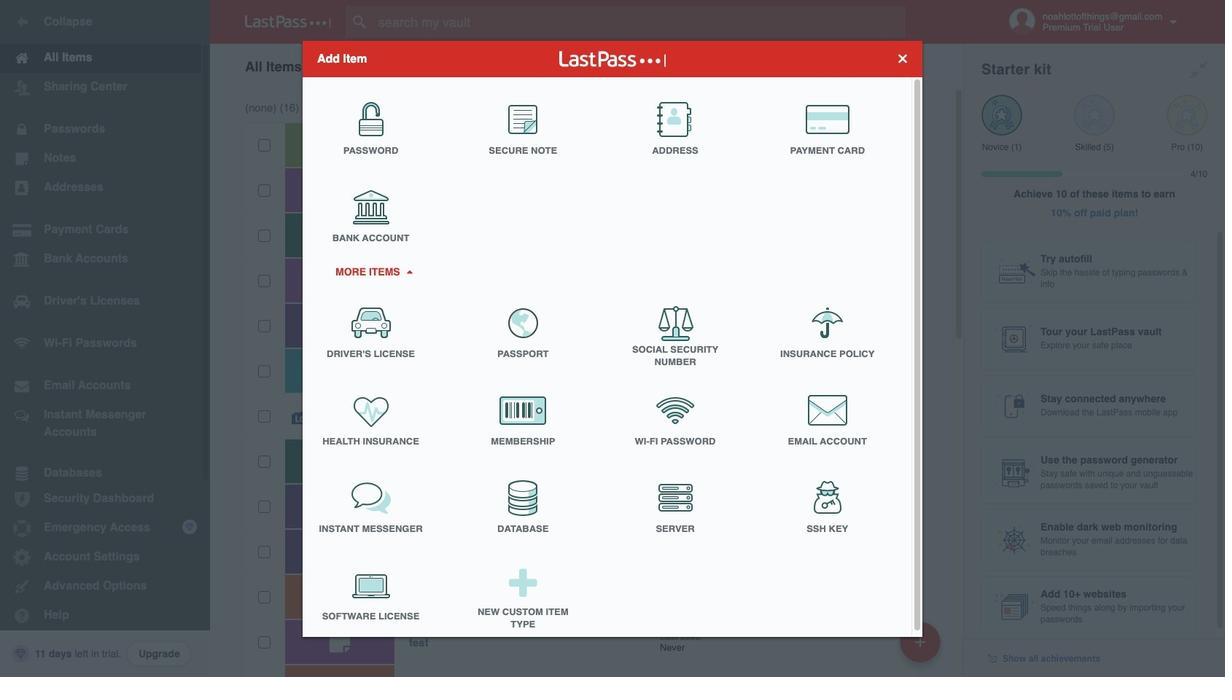 Task type: locate. For each thing, give the bounding box(es) containing it.
new item navigation
[[895, 618, 950, 678]]

new item image
[[915, 637, 926, 647]]

dialog
[[303, 40, 923, 641]]

main navigation navigation
[[0, 0, 210, 678]]

Search search field
[[346, 6, 928, 38]]

caret right image
[[404, 270, 414, 274]]



Task type: vqa. For each thing, say whether or not it's contained in the screenshot.
Improve Your Security image
no



Task type: describe. For each thing, give the bounding box(es) containing it.
lastpass image
[[245, 15, 331, 28]]

vault options navigation
[[210, 44, 964, 88]]

search my vault text field
[[346, 6, 928, 38]]



